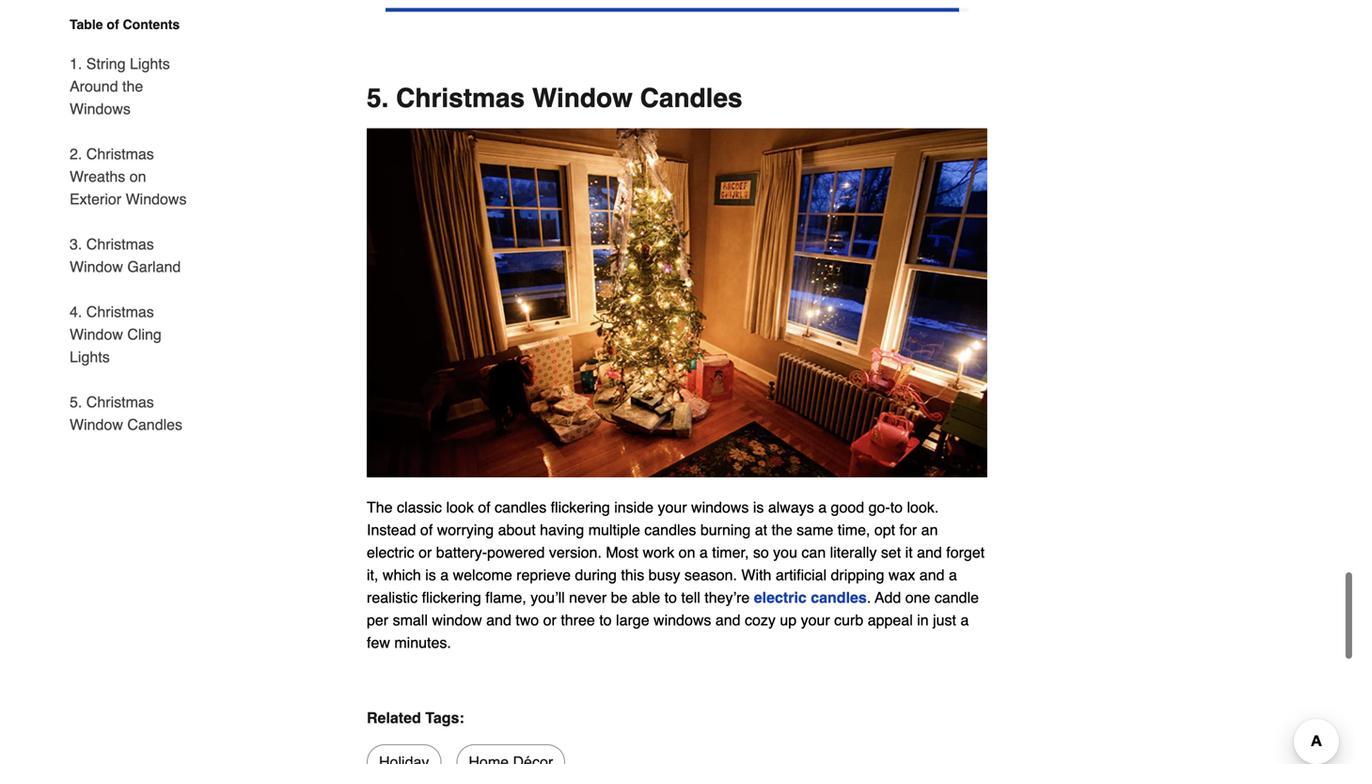 Task type: locate. For each thing, give the bounding box(es) containing it.
version.
[[549, 544, 602, 562]]

cling
[[127, 326, 162, 343]]

one
[[906, 590, 931, 607]]

0 horizontal spatial 5. christmas window candles
[[70, 394, 183, 434]]

1 horizontal spatial is
[[754, 499, 764, 517]]

for
[[900, 522, 918, 539]]

realistic
[[367, 590, 418, 607]]

and right the it
[[918, 544, 943, 562]]

window inside 3. christmas window garland
[[70, 258, 123, 276]]

lights down contents
[[130, 55, 170, 72]]

candles
[[495, 499, 547, 517], [645, 522, 697, 539], [811, 590, 867, 607]]

inside
[[615, 499, 654, 517]]

of right table
[[107, 17, 119, 32]]

1 vertical spatial is
[[426, 567, 436, 584]]

5. christmas window candles
[[367, 83, 743, 113], [70, 394, 183, 434]]

lights inside 1. string lights around the windows
[[130, 55, 170, 72]]

during
[[575, 567, 617, 584]]

add
[[875, 590, 902, 607]]

reprieve
[[517, 567, 571, 584]]

is up "at"
[[754, 499, 764, 517]]

1 vertical spatial your
[[801, 612, 831, 630]]

lights
[[130, 55, 170, 72], [70, 349, 110, 366]]

on
[[130, 168, 146, 185], [679, 544, 696, 562]]

0 horizontal spatial candles
[[127, 416, 183, 434]]

0 vertical spatial the
[[122, 78, 143, 95]]

forget
[[947, 544, 985, 562]]

work
[[643, 544, 675, 562]]

cozy
[[745, 612, 776, 630]]

windows up burning
[[692, 499, 749, 517]]

0 vertical spatial on
[[130, 168, 146, 185]]

1 horizontal spatial your
[[801, 612, 831, 630]]

go-
[[869, 499, 891, 517]]

the inside the classic look of candles flickering inside your windows is always a good go-to look. instead of worrying about having multiple candles burning at the same time, opt for an electric or battery-powered version. most work on a timer, so you can literally set it and forget it, which is a welcome reprieve during this busy season. with artificial dripping wax and a realistic flickering flame, you'll never be able to tell they're
[[772, 522, 793, 539]]

electric candles link
[[754, 590, 867, 607]]

2 horizontal spatial of
[[478, 499, 491, 517]]

or up 'which'
[[419, 544, 432, 562]]

to
[[891, 499, 903, 517], [665, 590, 677, 607], [600, 612, 612, 630]]

always
[[769, 499, 815, 517]]

0 vertical spatial candles
[[640, 83, 743, 113]]

2 horizontal spatial to
[[891, 499, 903, 517]]

electric candles
[[754, 590, 867, 607]]

candle
[[935, 590, 980, 607]]

and down they're
[[716, 612, 741, 630]]

2 vertical spatial candles
[[811, 590, 867, 607]]

or inside . add one candle per small window and two or three to large windows and cozy up your curb appeal in just a few minutes.
[[544, 612, 557, 630]]

about
[[498, 522, 536, 539]]

candles
[[640, 83, 743, 113], [127, 416, 183, 434]]

0 vertical spatial windows
[[70, 100, 131, 118]]

on right the work
[[679, 544, 696, 562]]

a
[[819, 499, 827, 517], [700, 544, 708, 562], [441, 567, 449, 584], [949, 567, 958, 584], [961, 612, 970, 630]]

tell
[[682, 590, 701, 607]]

to left tell
[[665, 590, 677, 607]]

or
[[419, 544, 432, 562], [544, 612, 557, 630]]

1 vertical spatial 5.
[[70, 394, 82, 411]]

0 horizontal spatial electric
[[367, 544, 415, 562]]

1 vertical spatial lights
[[70, 349, 110, 366]]

1 horizontal spatial or
[[544, 612, 557, 630]]

able
[[632, 590, 661, 607]]

around
[[70, 78, 118, 95]]

0 horizontal spatial your
[[658, 499, 687, 517]]

windows inside 1. string lights around the windows
[[70, 100, 131, 118]]

0 horizontal spatial on
[[130, 168, 146, 185]]

1 horizontal spatial candles
[[640, 83, 743, 113]]

1 vertical spatial the
[[772, 522, 793, 539]]

lights down 4.
[[70, 349, 110, 366]]

electric down instead
[[367, 544, 415, 562]]

1 vertical spatial on
[[679, 544, 696, 562]]

wax
[[889, 567, 916, 584]]

exterior
[[70, 191, 122, 208]]

is
[[754, 499, 764, 517], [426, 567, 436, 584]]

on inside the classic look of candles flickering inside your windows is always a good go-to look. instead of worrying about having multiple candles burning at the same time, opt for an electric or battery-powered version. most work on a timer, so you can literally set it and forget it, which is a welcome reprieve during this busy season. with artificial dripping wax and a realistic flickering flame, you'll never be able to tell they're
[[679, 544, 696, 562]]

1 horizontal spatial candles
[[645, 522, 697, 539]]

5. christmas window candles inside table of contents element
[[70, 394, 183, 434]]

candles up about
[[495, 499, 547, 517]]

table of contents element
[[55, 15, 196, 437]]

of right look
[[478, 499, 491, 517]]

1 vertical spatial candles
[[127, 416, 183, 434]]

4.
[[70, 303, 82, 321]]

two
[[516, 612, 539, 630]]

2 vertical spatial of
[[421, 522, 433, 539]]

christmas inside 4. christmas window cling lights
[[86, 303, 154, 321]]

the right "at"
[[772, 522, 793, 539]]

is right 'which'
[[426, 567, 436, 584]]

electric inside the classic look of candles flickering inside your windows is always a good go-to look. instead of worrying about having multiple candles burning at the same time, opt for an electric or battery-powered version. most work on a timer, so you can literally set it and forget it, which is a welcome reprieve during this busy season. with artificial dripping wax and a realistic flickering flame, you'll never be able to tell they're
[[367, 544, 415, 562]]

a right just
[[961, 612, 970, 630]]

window for 5. christmas window candles link
[[70, 416, 123, 434]]

and up the one
[[920, 567, 945, 584]]

0 vertical spatial your
[[658, 499, 687, 517]]

1 horizontal spatial the
[[772, 522, 793, 539]]

welcome
[[453, 567, 513, 584]]

windows down tell
[[654, 612, 712, 630]]

1 vertical spatial flickering
[[422, 590, 482, 607]]

a down battery-
[[441, 567, 449, 584]]

tags:
[[426, 710, 465, 727]]

0 horizontal spatial lights
[[70, 349, 110, 366]]

multiple
[[589, 522, 641, 539]]

3.
[[70, 236, 82, 253]]

5.
[[367, 83, 389, 113], [70, 394, 82, 411]]

the down string at the top
[[122, 78, 143, 95]]

a christmas tree with lights, gifts and other holiday decor. image
[[367, 128, 988, 478]]

flickering up the window
[[422, 590, 482, 607]]

to down the 'be'
[[600, 612, 612, 630]]

lights inside 4. christmas window cling lights
[[70, 349, 110, 366]]

table
[[70, 17, 103, 32]]

0 horizontal spatial to
[[600, 612, 612, 630]]

1 vertical spatial candles
[[645, 522, 697, 539]]

2 vertical spatial to
[[600, 612, 612, 630]]

windows for on
[[126, 191, 187, 208]]

on right wreaths
[[130, 168, 146, 185]]

1 horizontal spatial 5.
[[367, 83, 389, 113]]

3. christmas window garland
[[70, 236, 181, 276]]

three
[[561, 612, 595, 630]]

candles up curb
[[811, 590, 867, 607]]

0 vertical spatial windows
[[692, 499, 749, 517]]

and down flame,
[[487, 612, 512, 630]]

the
[[122, 78, 143, 95], [772, 522, 793, 539]]

in
[[918, 612, 929, 630]]

candles up the work
[[645, 522, 697, 539]]

0 vertical spatial of
[[107, 17, 119, 32]]

windows right exterior
[[126, 191, 187, 208]]

1 vertical spatial or
[[544, 612, 557, 630]]

0 vertical spatial electric
[[367, 544, 415, 562]]

2. christmas wreaths on exterior windows
[[70, 145, 187, 208]]

0 vertical spatial candles
[[495, 499, 547, 517]]

0 vertical spatial lights
[[130, 55, 170, 72]]

christmas inside 5. christmas window candles
[[86, 394, 154, 411]]

5. christmas window candles link
[[70, 380, 196, 437]]

1 horizontal spatial on
[[679, 544, 696, 562]]

windows down "around"
[[70, 100, 131, 118]]

scrollbar
[[386, 8, 960, 12]]

1 horizontal spatial of
[[421, 522, 433, 539]]

0 horizontal spatial candles
[[495, 499, 547, 517]]

1 vertical spatial windows
[[126, 191, 187, 208]]

1 vertical spatial to
[[665, 590, 677, 607]]

contents
[[123, 17, 180, 32]]

to inside . add one candle per small window and two or three to large windows and cozy up your curb appeal in just a few minutes.
[[600, 612, 612, 630]]

having
[[540, 522, 585, 539]]

1 horizontal spatial 5. christmas window candles
[[367, 83, 743, 113]]

garland
[[127, 258, 181, 276]]

windows
[[692, 499, 749, 517], [654, 612, 712, 630]]

3. christmas window garland link
[[70, 222, 196, 290]]

on inside 2. christmas wreaths on exterior windows
[[130, 168, 146, 185]]

electric up up
[[754, 590, 807, 607]]

0 horizontal spatial or
[[419, 544, 432, 562]]

the classic look of candles flickering inside your windows is always a good go-to look. instead of worrying about having multiple candles burning at the same time, opt for an electric or battery-powered version. most work on a timer, so you can literally set it and forget it, which is a welcome reprieve during this busy season. with artificial dripping wax and a realistic flickering flame, you'll never be able to tell they're
[[367, 499, 985, 607]]

your
[[658, 499, 687, 517], [801, 612, 831, 630]]

your inside the classic look of candles flickering inside your windows is always a good go-to look. instead of worrying about having multiple candles burning at the same time, opt for an electric or battery-powered version. most work on a timer, so you can literally set it and forget it, which is a welcome reprieve during this busy season. with artificial dripping wax and a realistic flickering flame, you'll never be able to tell they're
[[658, 499, 687, 517]]

windows for around
[[70, 100, 131, 118]]

of
[[107, 17, 119, 32], [478, 499, 491, 517], [421, 522, 433, 539]]

0 horizontal spatial 5.
[[70, 394, 82, 411]]

most
[[606, 544, 639, 562]]

5. inside 5. christmas window candles
[[70, 394, 82, 411]]

0 horizontal spatial the
[[122, 78, 143, 95]]

powered
[[487, 544, 545, 562]]

window inside 4. christmas window cling lights
[[70, 326, 123, 343]]

your right inside in the left bottom of the page
[[658, 499, 687, 517]]

or right two
[[544, 612, 557, 630]]

1 vertical spatial windows
[[654, 612, 712, 630]]

1.
[[70, 55, 82, 72]]

of down classic
[[421, 522, 433, 539]]

0 vertical spatial or
[[419, 544, 432, 562]]

you
[[774, 544, 798, 562]]

1 vertical spatial 5. christmas window candles
[[70, 394, 183, 434]]

1 vertical spatial electric
[[754, 590, 807, 607]]

christmas for 3. christmas window garland link
[[86, 236, 154, 253]]

christmas inside 2. christmas wreaths on exterior windows
[[86, 145, 154, 163]]

flickering
[[551, 499, 610, 517], [422, 590, 482, 607]]

windows inside 2. christmas wreaths on exterior windows
[[126, 191, 187, 208]]

flickering up having
[[551, 499, 610, 517]]

christmas
[[396, 83, 525, 113], [86, 145, 154, 163], [86, 236, 154, 253], [86, 303, 154, 321], [86, 394, 154, 411]]

0 vertical spatial flickering
[[551, 499, 610, 517]]

christmas inside 3. christmas window garland
[[86, 236, 154, 253]]

0 horizontal spatial of
[[107, 17, 119, 32]]

per
[[367, 612, 389, 630]]

your down electric candles
[[801, 612, 831, 630]]

to up opt
[[891, 499, 903, 517]]

christmas for 5. christmas window candles link
[[86, 394, 154, 411]]

1 horizontal spatial lights
[[130, 55, 170, 72]]

0 horizontal spatial is
[[426, 567, 436, 584]]

2.
[[70, 145, 82, 163]]



Task type: vqa. For each thing, say whether or not it's contained in the screenshot.
'reprieve'
yes



Task type: describe. For each thing, give the bounding box(es) containing it.
be
[[611, 590, 628, 607]]

this
[[621, 567, 645, 584]]

your inside . add one candle per small window and two or three to large windows and cozy up your curb appeal in just a few minutes.
[[801, 612, 831, 630]]

look
[[446, 499, 474, 517]]

wreaths
[[70, 168, 125, 185]]

worrying
[[437, 522, 494, 539]]

2. christmas wreaths on exterior windows link
[[70, 132, 196, 222]]

you'll
[[531, 590, 565, 607]]

the
[[367, 499, 393, 517]]

. add one candle per small window and two or three to large windows and cozy up your curb appeal in just a few minutes.
[[367, 590, 980, 652]]

few
[[367, 635, 390, 652]]

2 horizontal spatial candles
[[811, 590, 867, 607]]

opt
[[875, 522, 896, 539]]

a up same
[[819, 499, 827, 517]]

1 horizontal spatial to
[[665, 590, 677, 607]]

window for 3. christmas window garland link
[[70, 258, 123, 276]]

timer,
[[713, 544, 749, 562]]

set
[[882, 544, 902, 562]]

with
[[742, 567, 772, 584]]

christmas for 2. christmas wreaths on exterior windows link
[[86, 145, 154, 163]]

artificial
[[776, 567, 827, 584]]

string
[[86, 55, 126, 72]]

look.
[[908, 499, 939, 517]]

can
[[802, 544, 826, 562]]

1. string lights around the windows
[[70, 55, 170, 118]]

the inside 1. string lights around the windows
[[122, 78, 143, 95]]

window for 4. christmas window cling lights link
[[70, 326, 123, 343]]

so
[[754, 544, 769, 562]]

good
[[831, 499, 865, 517]]

christmas for 4. christmas window cling lights link
[[86, 303, 154, 321]]

literally
[[831, 544, 877, 562]]

1 horizontal spatial flickering
[[551, 499, 610, 517]]

1 vertical spatial of
[[478, 499, 491, 517]]

dripping
[[831, 567, 885, 584]]

or inside the classic look of candles flickering inside your windows is always a good go-to look. instead of worrying about having multiple candles burning at the same time, opt for an electric or battery-powered version. most work on a timer, so you can literally set it and forget it, which is a welcome reprieve during this busy season. with artificial dripping wax and a realistic flickering flame, you'll never be able to tell they're
[[419, 544, 432, 562]]

large
[[616, 612, 650, 630]]

windows inside the classic look of candles flickering inside your windows is always a good go-to look. instead of worrying about having multiple candles burning at the same time, opt for an electric or battery-powered version. most work on a timer, so you can literally set it and forget it, which is a welcome reprieve during this busy season. with artificial dripping wax and a realistic flickering flame, you'll never be able to tell they're
[[692, 499, 749, 517]]

season.
[[685, 567, 738, 584]]

0 vertical spatial to
[[891, 499, 903, 517]]

curb
[[835, 612, 864, 630]]

1. string lights around the windows link
[[70, 41, 196, 132]]

1 horizontal spatial electric
[[754, 590, 807, 607]]

battery-
[[436, 544, 487, 562]]

minutes.
[[395, 635, 451, 652]]

instead
[[367, 522, 416, 539]]

just
[[934, 612, 957, 630]]

related tags:
[[367, 710, 465, 727]]

0 vertical spatial 5.
[[367, 83, 389, 113]]

flame,
[[486, 590, 527, 607]]

burning
[[701, 522, 751, 539]]

small
[[393, 612, 428, 630]]

related
[[367, 710, 421, 727]]

candles inside 5. christmas window candles
[[127, 416, 183, 434]]

0 horizontal spatial flickering
[[422, 590, 482, 607]]

4. christmas window cling lights link
[[70, 290, 196, 380]]

appeal
[[868, 612, 913, 630]]

never
[[569, 590, 607, 607]]

it,
[[367, 567, 379, 584]]

which
[[383, 567, 421, 584]]

a inside . add one candle per small window and two or three to large windows and cozy up your curb appeal in just a few minutes.
[[961, 612, 970, 630]]

classic
[[397, 499, 442, 517]]

they're
[[705, 590, 750, 607]]

time,
[[838, 522, 871, 539]]

an
[[922, 522, 939, 539]]

a up candle in the bottom of the page
[[949, 567, 958, 584]]

4. christmas window cling lights
[[70, 303, 162, 366]]

.
[[867, 590, 872, 607]]

at
[[755, 522, 768, 539]]

up
[[780, 612, 797, 630]]

window
[[432, 612, 482, 630]]

same
[[797, 522, 834, 539]]

table of contents
[[70, 17, 180, 32]]

busy
[[649, 567, 681, 584]]

0 vertical spatial is
[[754, 499, 764, 517]]

it
[[906, 544, 913, 562]]

0 vertical spatial 5. christmas window candles
[[367, 83, 743, 113]]

windows inside . add one candle per small window and two or three to large windows and cozy up your curb appeal in just a few minutes.
[[654, 612, 712, 630]]

a up season.
[[700, 544, 708, 562]]



